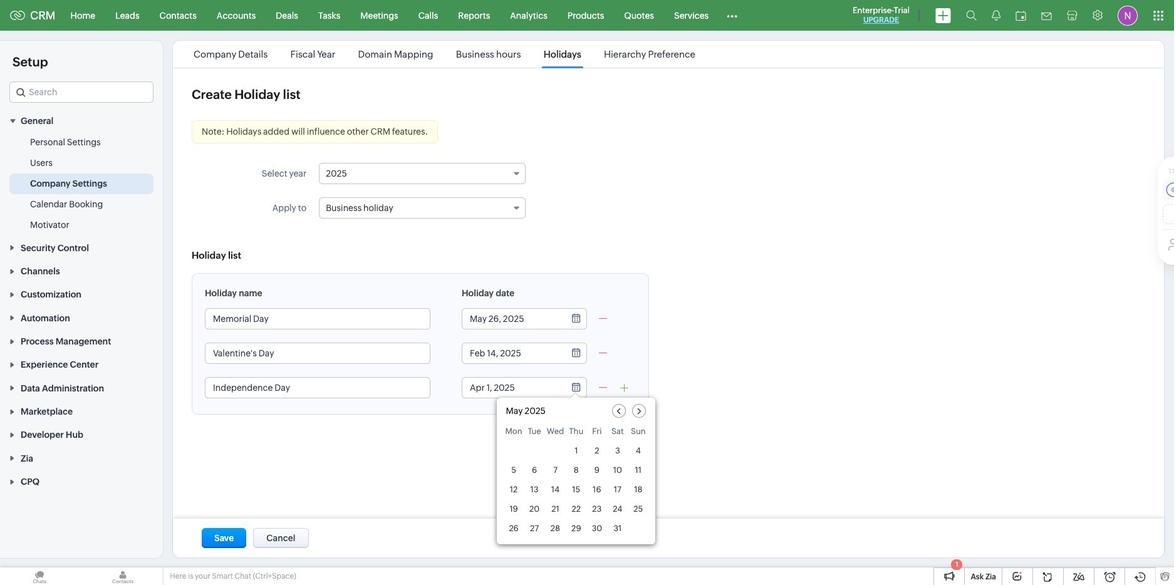 Task type: vqa. For each thing, say whether or not it's contained in the screenshot.
leftmost your
no



Task type: describe. For each thing, give the bounding box(es) containing it.
Holiday name text field
[[206, 344, 430, 364]]

search element
[[959, 0, 985, 31]]

create menu element
[[929, 0, 959, 30]]

6 row from the top
[[506, 520, 647, 537]]

friday column header
[[589, 427, 606, 440]]

Other Modules field
[[719, 5, 746, 25]]

signals element
[[985, 0, 1009, 31]]

holiday name text field for mmm d, yyyy text box
[[206, 309, 430, 329]]

mails element
[[1035, 1, 1060, 30]]

contacts image
[[83, 568, 162, 586]]

holiday name text field for second mmm d, yyyy text field from the top of the page
[[206, 378, 430, 398]]

3 row from the top
[[506, 462, 647, 479]]

thursday column header
[[568, 427, 585, 440]]



Task type: locate. For each thing, give the bounding box(es) containing it.
wednesday column header
[[547, 427, 564, 440]]

MMM d, yyyy text field
[[463, 344, 563, 364], [463, 378, 563, 398]]

1 row from the top
[[506, 427, 647, 440]]

calendar image
[[1016, 10, 1027, 20]]

1 vertical spatial holiday name text field
[[206, 378, 430, 398]]

region
[[0, 133, 163, 236]]

2 row from the top
[[506, 443, 647, 460]]

4 row from the top
[[506, 482, 647, 498]]

saturday column header
[[610, 427, 627, 440]]

Search text field
[[10, 82, 153, 102]]

mails image
[[1042, 12, 1053, 20]]

None field
[[9, 82, 154, 103], [319, 163, 526, 184], [319, 197, 526, 219], [319, 163, 526, 184], [319, 197, 526, 219]]

grid
[[497, 424, 656, 545]]

holiday name text field down holiday name text box
[[206, 378, 430, 398]]

profile element
[[1111, 0, 1146, 30]]

signals image
[[992, 10, 1001, 21]]

chats image
[[0, 568, 79, 586]]

tuesday column header
[[526, 427, 543, 440]]

holiday name text field up holiday name text box
[[206, 309, 430, 329]]

mmm d, yyyy text field down mmm d, yyyy text box
[[463, 344, 563, 364]]

row
[[506, 427, 647, 440], [506, 443, 647, 460], [506, 462, 647, 479], [506, 482, 647, 498], [506, 501, 647, 518], [506, 520, 647, 537]]

0 vertical spatial mmm d, yyyy text field
[[463, 344, 563, 364]]

1 mmm d, yyyy text field from the top
[[463, 344, 563, 364]]

monday column header
[[506, 427, 523, 440]]

list
[[182, 41, 707, 68]]

sunday column header
[[630, 427, 647, 440]]

mmm d, yyyy text field up monday column header
[[463, 378, 563, 398]]

1 vertical spatial mmm d, yyyy text field
[[463, 378, 563, 398]]

profile image
[[1119, 5, 1139, 25]]

Holiday name text field
[[206, 309, 430, 329], [206, 378, 430, 398]]

create menu image
[[936, 8, 952, 23]]

2 holiday name text field from the top
[[206, 378, 430, 398]]

1 holiday name text field from the top
[[206, 309, 430, 329]]

5 row from the top
[[506, 501, 647, 518]]

0 vertical spatial holiday name text field
[[206, 309, 430, 329]]

2 mmm d, yyyy text field from the top
[[463, 378, 563, 398]]

MMM d, yyyy text field
[[463, 309, 563, 329]]

search image
[[967, 10, 977, 21]]

none field search
[[9, 82, 154, 103]]



